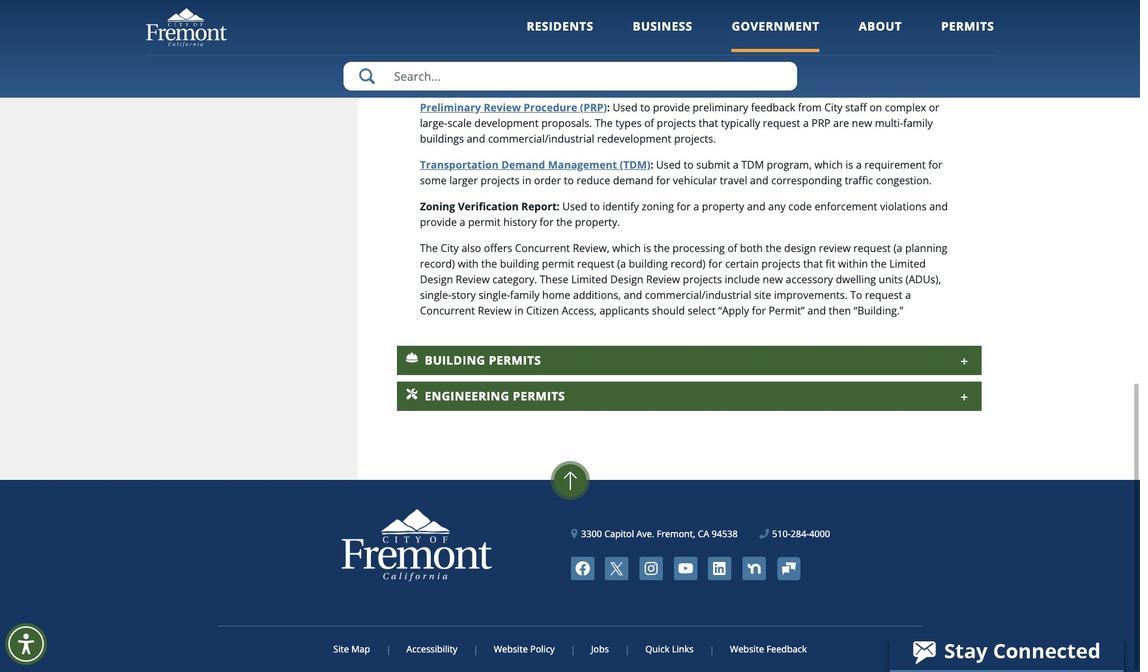 Task type: describe. For each thing, give the bounding box(es) containing it.
permit:
[[562, 17, 600, 31]]

request up "building."
[[865, 288, 903, 302]]

multi- inside includes most design reviews, use permits, subdivisions, rezonings, and other entitlement applications. common projects in this category include single-family home additions, new commercial uses, and new multi-family buildings.
[[551, 74, 580, 89]]

list
[[713, 74, 727, 89]]

both
[[740, 241, 763, 256]]

footer tw icon image
[[605, 557, 629, 581]]

new down "other"
[[892, 59, 913, 73]]

public
[[865, 17, 894, 31]]

from
[[798, 100, 822, 115]]

and down applications.
[[507, 74, 526, 89]]

0 vertical spatial permits
[[941, 18, 995, 34]]

0 vertical spatial on
[[831, 17, 843, 31]]

this
[[644, 59, 662, 73]]

rezonings,
[[817, 43, 867, 57]]

include inside "the city also offers concurrent review, which is the processing of both the design review request (a planning record) with the building permit request (a building record) for certain projects that fit within the limited design review category. these limited design review projects include new accessory dwelling units (adus), single-story single-family home additions, and commercial/industrial site improvements. to request a concurrent review in citizen access, applicants should select "apply for permit" and then "building.""
[[725, 272, 760, 287]]

used inside used to identify zoning for a property and any code enforcement violations and provide a permit history for the property.
[[562, 199, 587, 214]]

510-
[[772, 528, 791, 540]]

a inside "the city also offers concurrent review, which is the processing of both the design review request (a planning record) with the building permit request (a building record) for certain projects that fit within the limited design review category. these limited design review projects include new accessory dwelling units (adus), single-story single-family home additions, and commercial/industrial site improvements. to request a concurrent review in citizen access, applicants should select "apply for permit" and then "building.""
[[905, 288, 911, 302]]

the inside "the city also offers concurrent review, which is the processing of both the design review request (a planning record) with the building permit request (a building record) for certain projects that fit within the limited design review category. these limited design review projects include new accessory dwelling units (adus), single-story single-family home additions, and commercial/industrial site improvements. to request a concurrent review in citizen access, applicants should select "apply for permit" and then "building.""
[[420, 241, 438, 256]]

1 design from the left
[[420, 272, 453, 287]]

preliminary
[[693, 100, 748, 115]]

scale
[[448, 116, 472, 130]]

types inside "used to provide preliminary feedback from city staff on complex or large-scale development proposals. the types of projects that typically request a prp are new multi-family buildings and commercial/industrial redevelopment projects."
[[616, 116, 642, 130]]

510-284-4000
[[772, 528, 830, 540]]

government
[[732, 18, 820, 34]]

and down improvements. at the right top
[[808, 304, 826, 318]]

should
[[652, 304, 685, 318]]

permits,
[[709, 43, 749, 57]]

a up travel
[[733, 158, 739, 172]]

footer yt icon image
[[674, 557, 697, 581]]

: for procedure
[[607, 100, 610, 115]]

1 horizontal spatial single-
[[479, 288, 510, 302]]

development
[[474, 116, 539, 130]]

permits link
[[941, 18, 995, 52]]

3300 capitol ave. fremont, ca 94538 link
[[571, 527, 738, 541]]

review up should
[[646, 272, 680, 287]]

or
[[929, 100, 940, 115]]

1 horizontal spatial limited
[[890, 257, 926, 271]]

used to provide preliminary feedback from city staff on complex or large-scale development proposals. the types of projects that typically request a prp are new multi-family buildings and commercial/industrial redevelopment projects.
[[420, 100, 940, 146]]

new inside "the city also offers concurrent review, which is the processing of both the design review request (a planning record) with the building permit request (a building record) for certain projects that fit within the limited design review category. these limited design review projects include new accessory dwelling units (adus), single-story single-family home additions, and commercial/industrial site improvements. to request a concurrent review in citizen access, applicants should select "apply for permit" and then "building.""
[[763, 272, 783, 287]]

other
[[891, 43, 918, 57]]

processing
[[673, 241, 725, 256]]

preliminary
[[420, 100, 481, 115]]

planning project (pln) :
[[420, 43, 539, 57]]

projects inside includes most design reviews, use permits, subdivisions, rezonings, and other entitlement applications. common projects in this category include single-family home additions, new commercial uses, and new multi-family buildings.
[[591, 59, 630, 73]]

and right violations
[[929, 199, 948, 214]]

transportation demand management (tdm) link
[[420, 158, 651, 172]]

the left processing
[[654, 241, 670, 256]]

to down management
[[564, 173, 574, 188]]

code
[[789, 199, 812, 214]]

city inside "the city also offers concurrent review, which is the processing of both the design review request (a planning record) with the building permit request (a building record) for certain projects that fit within the limited design review category. these limited design review projects include new accessory dwelling units (adus), single-story single-family home additions, and commercial/industrial site improvements. to request a concurrent review in citizen access, applicants should select "apply for permit" and then "building.""
[[441, 241, 459, 256]]

staff
[[845, 100, 867, 115]]

and up applicants
[[624, 288, 642, 302]]

order
[[534, 173, 561, 188]]

these
[[540, 272, 569, 287]]

0 horizontal spatial planning
[[420, 43, 466, 57]]

0 vertical spatial :
[[536, 43, 539, 57]]

map
[[351, 643, 370, 656]]

includes
[[542, 43, 582, 57]]

provide inside used to identify zoning for a property and any code enforcement violations and provide a permit history for the property.
[[420, 215, 457, 229]]

0 vertical spatial of
[[730, 74, 740, 89]]

is for the
[[644, 241, 651, 256]]

to for identify
[[590, 199, 600, 214]]

accessibility link
[[390, 643, 474, 656]]

review down 'category.'
[[478, 304, 512, 318]]

2 design from the left
[[610, 272, 643, 287]]

full
[[695, 74, 711, 89]]

which for (a
[[612, 241, 641, 256]]

website for website policy
[[494, 643, 528, 656]]

website for website feedback
[[730, 643, 764, 656]]

the right both
[[766, 241, 782, 256]]

some
[[420, 173, 447, 188]]

large-
[[420, 116, 448, 130]]

planning project (pln) link
[[420, 43, 536, 57]]

new up procedure
[[528, 74, 549, 89]]

request up within
[[854, 241, 891, 256]]

complex
[[885, 100, 926, 115]]

residents link
[[527, 18, 594, 52]]

projects inside used to submit a tdm program, which is a requirement for some larger projects in order to reduce demand for vehicular travel and corresponding traffic congestion.
[[481, 173, 520, 188]]

of inside "the city also offers concurrent review, which is the processing of both the design review request (a planning record) with the building permit request (a building record) for certain projects that fit within the limited design review category. these limited design review projects include new accessory dwelling units (adus), single-story single-family home additions, and commercial/industrial site improvements. to request a concurrent review in citizen access, applicants should select "apply for permit" and then "building.""
[[728, 241, 737, 256]]

used for preliminary review procedure (prp) :
[[613, 100, 638, 115]]

2 record) from the left
[[671, 257, 706, 271]]

that inside "the city also offers concurrent review, which is the processing of both the design review request (a planning record) with the building permit request (a building record) for certain projects that fit within the limited design review category. these limited design review projects include new accessory dwelling units (adus), single-story single-family home additions, and commercial/industrial site improvements. to request a concurrent review in citizen access, applicants should select "apply for permit" and then "building.""
[[803, 257, 823, 271]]

about
[[859, 18, 902, 34]]

subdivisions,
[[752, 43, 815, 57]]

management
[[548, 158, 617, 172]]

for up zoning on the right of the page
[[656, 173, 670, 188]]

government link
[[732, 18, 820, 52]]

1 building from the left
[[500, 257, 539, 271]]

94538
[[712, 528, 738, 540]]

submit
[[696, 158, 730, 172]]

quick links link
[[628, 643, 711, 656]]

projects inside "used to provide preliminary feedback from city staff on complex or large-scale development proposals. the types of projects that typically request a prp are new multi-family buildings and commercial/industrial redevelopment projects."
[[657, 116, 696, 130]]

commercial/industrial inside "used to provide preliminary feedback from city staff on complex or large-scale development proposals. the types of projects that typically request a prp are new multi-family buildings and commercial/industrial redevelopment projects."
[[488, 132, 594, 146]]

dwelling
[[836, 272, 876, 287]]

corresponding
[[771, 173, 842, 188]]

improvements.
[[774, 288, 848, 302]]

home inside includes most design reviews, use permits, subdivisions, rezonings, and other entitlement applications. common projects in this category include single-family home additions, new commercial uses, and new multi-family buildings.
[[811, 59, 839, 73]]

1 horizontal spatial project
[[787, 74, 821, 89]]

property.
[[575, 215, 620, 229]]

tdm
[[741, 158, 764, 172]]

fit
[[826, 257, 836, 271]]

to for provide
[[640, 100, 650, 115]]

applications.
[[479, 59, 540, 73]]

building
[[425, 353, 485, 368]]

applicants
[[600, 304, 649, 318]]

and inside used to submit a tdm program, which is a requirement for some larger projects in order to reduce demand for vehicular travel and corresponding traffic congestion.
[[750, 173, 769, 188]]

family inside "the city also offers concurrent review, which is the processing of both the design review request (a planning record) with the building permit request (a building record) for certain projects that fit within the limited design review category. these limited design review projects include new accessory dwelling units (adus), single-story single-family home additions, and commercial/industrial site improvements. to request a concurrent review in citizen access, applicants should select "apply for permit" and then "building.""
[[510, 288, 540, 302]]

home inside "the city also offers concurrent review, which is the processing of both the design review request (a planning record) with the building permit request (a building record) for certain projects that fit within the limited design review category. these limited design review projects include new accessory dwelling units (adus), single-story single-family home additions, and commercial/industrial site improvements. to request a concurrent review in citizen access, applicants should select "apply for permit" and then "building.""
[[542, 288, 571, 302]]

site map link
[[333, 643, 387, 656]]

restaurants
[[621, 17, 677, 31]]

for down site on the right top of the page
[[752, 304, 766, 318]]

footer ig icon image
[[640, 557, 663, 581]]

for
[[603, 17, 619, 31]]

proposals.
[[541, 116, 592, 130]]

family inside "used to provide preliminary feedback from city staff on complex or large-scale development proposals. the types of projects that typically request a prp are new multi-family buildings and commercial/industrial redevelopment projects."
[[903, 116, 933, 130]]

city inside "used to provide preliminary feedback from city staff on complex or large-scale development proposals. the types of projects that typically request a prp are new multi-family buildings and commercial/industrial redevelopment projects."
[[825, 100, 843, 115]]

areas
[[801, 17, 828, 31]]

the city also offers concurrent review, which is the processing of both the design review request (a planning record) with the building permit request (a building record) for certain projects that fit within the limited design review category. these limited design review projects include new accessory dwelling units (adus), single-story single-family home additions, and commercial/industrial site improvements. to request a concurrent review in citizen access, applicants should select "apply for permit" and then "building."
[[420, 241, 948, 318]]

1 horizontal spatial planning
[[743, 74, 785, 89]]

category.
[[493, 272, 537, 287]]

a up 'also'
[[460, 215, 465, 229]]

to left create
[[680, 17, 690, 31]]

traffic
[[845, 173, 873, 188]]

uses,
[[479, 74, 504, 89]]

commercial
[[467, 17, 529, 31]]

to for submit
[[684, 158, 694, 172]]

review up development
[[484, 100, 521, 115]]

any
[[768, 199, 786, 214]]

used to identify zoning for a property and any code enforcement violations and provide a permit history for the property.
[[420, 199, 948, 229]]

enforcement
[[815, 199, 878, 214]]

certain
[[725, 257, 759, 271]]

footer fb icon image
[[571, 557, 594, 581]]

include inside includes most design reviews, use permits, subdivisions, rezonings, and other entitlement applications. common projects in this category include single-family home additions, new commercial uses, and new multi-family buildings.
[[709, 59, 744, 73]]

units
[[879, 272, 903, 287]]

site map
[[333, 643, 370, 656]]

property
[[702, 199, 744, 214]]

for up congestion.
[[929, 158, 943, 172]]

family up (prp)
[[580, 74, 609, 89]]

accessory
[[786, 272, 833, 287]]

outdoor commercial patio permit: for restaurants to create outdoor dining areas on the public sidewalk.
[[420, 17, 941, 31]]

used for transportation demand management (tdm) :
[[656, 158, 681, 172]]

and left 'any'
[[747, 199, 766, 214]]

in for order
[[522, 173, 531, 188]]

for right zoning on the right of the page
[[677, 199, 691, 214]]

common
[[543, 59, 588, 73]]

permit inside used to identify zoning for a property and any code enforcement violations and provide a permit history for the property.
[[468, 215, 501, 229]]



Task type: vqa. For each thing, say whether or not it's contained in the screenshot.
property.
yes



Task type: locate. For each thing, give the bounding box(es) containing it.
1 horizontal spatial the
[[595, 116, 613, 130]]

types up 'redevelopment' on the right of page
[[616, 116, 642, 130]]

project up applications.
[[468, 43, 505, 57]]

a left prp
[[803, 116, 809, 130]]

reviews,
[[647, 43, 687, 57]]

0 horizontal spatial design
[[612, 43, 644, 57]]

2 horizontal spatial :
[[651, 158, 654, 172]]

website feedback link
[[713, 643, 807, 656]]

permits for engineering permits
[[513, 389, 565, 404]]

design up applicants
[[610, 272, 643, 287]]

feedback
[[751, 100, 795, 115]]

0 horizontal spatial :
[[536, 43, 539, 57]]

also
[[462, 241, 481, 256]]

transportation
[[420, 158, 499, 172]]

project up from in the right of the page
[[787, 74, 821, 89]]

1 horizontal spatial city
[[825, 100, 843, 115]]

used to submit a tdm program, which is a requirement for some larger projects in order to reduce demand for vehicular travel and corresponding traffic congestion.
[[420, 158, 943, 188]]

0 vertical spatial concurrent
[[515, 241, 570, 256]]

types
[[824, 74, 850, 89], [616, 116, 642, 130]]

0 vertical spatial design
[[612, 43, 644, 57]]

the inside "used to provide preliminary feedback from city staff on complex or large-scale development proposals. the types of projects that typically request a prp are new multi-family buildings and commercial/industrial redevelopment projects."
[[595, 116, 613, 130]]

of inside "used to provide preliminary feedback from city staff on complex or large-scale development proposals. the types of projects that typically request a prp are new multi-family buildings and commercial/industrial redevelopment projects."
[[644, 116, 654, 130]]

1 vertical spatial multi-
[[875, 116, 903, 130]]

design inside includes most design reviews, use permits, subdivisions, rezonings, and other entitlement applications. common projects in this category include single-family home additions, new commercial uses, and new multi-family buildings.
[[612, 43, 644, 57]]

0 horizontal spatial design
[[420, 272, 453, 287]]

of up certain
[[728, 241, 737, 256]]

1 horizontal spatial commercial/industrial
[[645, 288, 752, 302]]

used up vehicular
[[656, 158, 681, 172]]

0 vertical spatial provide
[[653, 100, 690, 115]]

buildings.
[[612, 74, 659, 89]]

are
[[833, 116, 849, 130]]

family down complex
[[903, 116, 933, 130]]

use
[[689, 43, 706, 57]]

design right most
[[612, 43, 644, 57]]

to
[[850, 288, 862, 302]]

0 horizontal spatial the
[[420, 241, 438, 256]]

review down with
[[456, 272, 490, 287]]

1 vertical spatial planning
[[743, 74, 785, 89]]

request down review,
[[577, 257, 615, 271]]

is for a
[[846, 158, 853, 172]]

that down preliminary
[[699, 116, 718, 130]]

1 vertical spatial :
[[607, 100, 610, 115]]

0 vertical spatial permit
[[468, 215, 501, 229]]

0 vertical spatial the
[[595, 116, 613, 130]]

0 horizontal spatial limited
[[571, 272, 608, 287]]

construction hat image
[[405, 352, 418, 365]]

new inside "used to provide preliminary feedback from city staff on complex or large-scale development proposals. the types of projects that typically request a prp are new multi-family buildings and commercial/industrial redevelopment projects."
[[852, 116, 872, 130]]

a inside "used to provide preliminary feedback from city staff on complex or large-scale development proposals. the types of projects that typically request a prp are new multi-family buildings and commercial/industrial redevelopment projects."
[[803, 116, 809, 130]]

284-
[[791, 528, 809, 540]]

the down offers
[[481, 257, 497, 271]]

in down demand
[[522, 173, 531, 188]]

zoning verification report:
[[420, 199, 560, 214]]

tab list
[[397, 0, 981, 411]]

to inside "used to provide preliminary feedback from city staff on complex or large-scale development proposals. the types of projects that typically request a prp are new multi-family buildings and commercial/industrial redevelopment projects."
[[640, 100, 650, 115]]

city up are
[[825, 100, 843, 115]]

website left policy on the left bottom of page
[[494, 643, 528, 656]]

for down report:
[[540, 215, 554, 229]]

the left 'also'
[[420, 241, 438, 256]]

concurrent down story in the left of the page
[[420, 304, 475, 318]]

include down certain
[[725, 272, 760, 287]]

new up site on the right top of the page
[[763, 272, 783, 287]]

zoning
[[642, 199, 674, 214]]

0 horizontal spatial commercial/industrial
[[488, 132, 594, 146]]

1 horizontal spatial design
[[610, 272, 643, 287]]

2 vertical spatial in
[[515, 304, 524, 318]]

project
[[468, 43, 505, 57], [787, 74, 821, 89]]

0 vertical spatial multi-
[[551, 74, 580, 89]]

record) down processing
[[671, 257, 706, 271]]

planning
[[420, 43, 466, 57], [743, 74, 785, 89]]

building up 'category.'
[[500, 257, 539, 271]]

home down these
[[542, 288, 571, 302]]

used inside "used to provide preliminary feedback from city staff on complex or large-scale development proposals. the types of projects that typically request a prp are new multi-family buildings and commercial/industrial redevelopment projects."
[[613, 100, 638, 115]]

0 horizontal spatial concurrent
[[420, 304, 475, 318]]

1 record) from the left
[[420, 257, 455, 271]]

request inside "used to provide preliminary feedback from city staff on complex or large-scale development proposals. the types of projects that typically request a prp are new multi-family buildings and commercial/industrial redevelopment projects."
[[763, 116, 800, 130]]

buildings
[[420, 132, 464, 146]]

website feedback
[[730, 643, 807, 656]]

building permits
[[425, 353, 541, 368]]

multi- down common
[[551, 74, 580, 89]]

a down vehicular
[[694, 199, 699, 214]]

report:
[[521, 199, 560, 214]]

1 vertical spatial that
[[803, 257, 823, 271]]

projects up projects.
[[657, 116, 696, 130]]

in inside "the city also offers concurrent review, which is the processing of both the design review request (a planning record) with the building permit request (a building record) for certain projects that fit within the limited design review category. these limited design review projects include new accessory dwelling units (adus), single-story single-family home additions, and commercial/industrial site improvements. to request a concurrent review in citizen access, applicants should select "apply for permit" and then "building.""
[[515, 304, 524, 318]]

4000
[[809, 528, 830, 540]]

projects up accessory at right top
[[762, 257, 801, 271]]

1 vertical spatial is
[[644, 241, 651, 256]]

in up buildings. at the right of the page
[[633, 59, 642, 73]]

1 horizontal spatial multi-
[[875, 116, 903, 130]]

0 horizontal spatial record)
[[420, 257, 455, 271]]

that inside "used to provide preliminary feedback from city staff on complex or large-scale development proposals. the types of projects that typically request a prp are new multi-family buildings and commercial/industrial redevelopment projects."
[[699, 116, 718, 130]]

additions, inside "the city also offers concurrent review, which is the processing of both the design review request (a planning record) with the building permit request (a building record) for certain projects that fit within the limited design review category. these limited design review projects include new accessory dwelling units (adus), single-story single-family home additions, and commercial/industrial site improvements. to request a concurrent review in citizen access, applicants should select "apply for permit" and then "building.""
[[573, 288, 621, 302]]

1 horizontal spatial record)
[[671, 257, 706, 271]]

1 website from the left
[[494, 643, 528, 656]]

0 horizontal spatial used
[[562, 199, 587, 214]]

2 horizontal spatial used
[[656, 158, 681, 172]]

1 vertical spatial permits
[[489, 353, 541, 368]]

1 horizontal spatial on
[[870, 100, 882, 115]]

0 horizontal spatial is
[[644, 241, 651, 256]]

which for traffic
[[815, 158, 843, 172]]

website
[[494, 643, 528, 656], [730, 643, 764, 656]]

additions, inside includes most design reviews, use permits, subdivisions, rezonings, and other entitlement applications. common projects in this category include single-family home additions, new commercial uses, and new multi-family buildings.
[[842, 59, 890, 73]]

1 vertical spatial project
[[787, 74, 821, 89]]

the
[[595, 116, 613, 130], [420, 241, 438, 256]]

planning up entitlement
[[420, 43, 466, 57]]

accessibility
[[407, 643, 457, 656]]

for down processing
[[708, 257, 723, 271]]

then
[[829, 304, 851, 318]]

1 horizontal spatial design
[[784, 241, 816, 256]]

planning up feedback
[[743, 74, 785, 89]]

jobs link
[[574, 643, 626, 656]]

a down (adus),
[[905, 288, 911, 302]]

2 vertical spatial of
[[728, 241, 737, 256]]

commercial/industrial inside "the city also offers concurrent review, which is the processing of both the design review request (a planning record) with the building permit request (a building record) for certain projects that fit within the limited design review category. these limited design review projects include new accessory dwelling units (adus), single-story single-family home additions, and commercial/industrial site improvements. to request a concurrent review in citizen access, applicants should select "apply for permit" and then "building.""
[[645, 288, 752, 302]]

0 vertical spatial (a
[[894, 241, 903, 256]]

tab list containing building permits
[[397, 0, 981, 411]]

1 horizontal spatial types
[[824, 74, 850, 89]]

1 vertical spatial the
[[420, 241, 438, 256]]

Search text field
[[343, 62, 797, 91]]

1 vertical spatial limited
[[571, 272, 608, 287]]

transportation demand management (tdm) :
[[420, 158, 654, 172]]

in inside used to submit a tdm program, which is a requirement for some larger projects in order to reduce demand for vehicular travel and corresponding traffic congestion.
[[522, 173, 531, 188]]

additions, up access,
[[573, 288, 621, 302]]

vehicular
[[673, 173, 717, 188]]

1 vertical spatial city
[[441, 241, 459, 256]]

additions,
[[842, 59, 890, 73], [573, 288, 621, 302]]

on inside "used to provide preliminary feedback from city staff on complex or large-scale development proposals. the types of projects that typically request a prp are new multi-family buildings and commercial/industrial redevelopment projects."
[[870, 100, 882, 115]]

a left full
[[687, 74, 693, 89]]

used down buildings. at the right of the page
[[613, 100, 638, 115]]

2 website from the left
[[730, 643, 764, 656]]

: up 'redevelopment' on the right of page
[[607, 100, 610, 115]]

within
[[838, 257, 868, 271]]

story
[[451, 288, 476, 302]]

0 horizontal spatial multi-
[[551, 74, 580, 89]]

0 vertical spatial city
[[825, 100, 843, 115]]

0 vertical spatial in
[[633, 59, 642, 73]]

1 vertical spatial on
[[870, 100, 882, 115]]

1 horizontal spatial that
[[803, 257, 823, 271]]

include down permits,
[[709, 59, 744, 73]]

program,
[[767, 158, 812, 172]]

capitol
[[604, 528, 634, 540]]

the down (prp)
[[595, 116, 613, 130]]

of up 'redevelopment' on the right of page
[[644, 116, 654, 130]]

concurrent up these
[[515, 241, 570, 256]]

0 horizontal spatial additions,
[[573, 288, 621, 302]]

a up traffic
[[856, 158, 862, 172]]

1 horizontal spatial used
[[613, 100, 638, 115]]

category
[[665, 59, 706, 73]]

0 vertical spatial which
[[815, 158, 843, 172]]

which up corresponding
[[815, 158, 843, 172]]

business link
[[633, 18, 693, 52]]

view
[[661, 74, 684, 89]]

permits
[[941, 18, 995, 34], [489, 353, 541, 368], [513, 389, 565, 404]]

about link
[[859, 18, 902, 52]]

:
[[536, 43, 539, 57], [607, 100, 610, 115], [651, 158, 654, 172]]

1 horizontal spatial is
[[846, 158, 853, 172]]

for
[[929, 158, 943, 172], [656, 173, 670, 188], [677, 199, 691, 214], [540, 215, 554, 229], [708, 257, 723, 271], [752, 304, 766, 318]]

0 horizontal spatial provide
[[420, 215, 457, 229]]

website left feedback
[[730, 643, 764, 656]]

policy
[[530, 643, 555, 656]]

quick
[[645, 643, 670, 656]]

tools image
[[405, 388, 418, 401]]

(a
[[894, 241, 903, 256], [617, 257, 626, 271]]

2 vertical spatial permits
[[513, 389, 565, 404]]

1 horizontal spatial which
[[815, 158, 843, 172]]

1 vertical spatial provide
[[420, 215, 457, 229]]

create
[[693, 17, 723, 31]]

1 horizontal spatial provide
[[653, 100, 690, 115]]

0 vertical spatial that
[[699, 116, 718, 130]]

1 vertical spatial of
[[644, 116, 654, 130]]

0 vertical spatial planning
[[420, 43, 466, 57]]

fremont,
[[657, 528, 696, 540]]

projects up the select
[[683, 272, 722, 287]]

single- inside includes most design reviews, use permits, subdivisions, rezonings, and other entitlement applications. common projects in this category include single-family home additions, new commercial uses, and new multi-family buildings.
[[747, 59, 779, 73]]

and down 'tdm'
[[750, 173, 769, 188]]

to up vehicular
[[684, 158, 694, 172]]

2 building from the left
[[629, 257, 668, 271]]

types down rezonings,
[[824, 74, 850, 89]]

1 vertical spatial (a
[[617, 257, 626, 271]]

0 horizontal spatial permit
[[468, 215, 501, 229]]

1 horizontal spatial permit
[[542, 257, 574, 271]]

0 horizontal spatial single-
[[420, 288, 451, 302]]

new
[[892, 59, 913, 73], [528, 74, 549, 89], [852, 116, 872, 130], [763, 272, 783, 287]]

citizen
[[526, 304, 559, 318]]

0 horizontal spatial home
[[542, 288, 571, 302]]

0 horizontal spatial project
[[468, 43, 505, 57]]

footer my icon image
[[777, 558, 800, 581]]

1 horizontal spatial additions,
[[842, 59, 890, 73]]

select
[[688, 304, 716, 318]]

home down rezonings,
[[811, 59, 839, 73]]

record) left with
[[420, 257, 455, 271]]

: left the includes
[[536, 43, 539, 57]]

footer nd icon image
[[742, 557, 766, 581]]

0 vertical spatial types
[[824, 74, 850, 89]]

the up units
[[871, 257, 887, 271]]

prp
[[812, 116, 831, 130]]

0 horizontal spatial which
[[612, 241, 641, 256]]

the inside used to identify zoning for a property and any code enforcement violations and provide a permit history for the property.
[[556, 215, 572, 229]]

to up property.
[[590, 199, 600, 214]]

the left public at the top right of page
[[846, 17, 862, 31]]

which right review,
[[612, 241, 641, 256]]

view a full list of planning project types link
[[661, 74, 850, 89]]

which inside "the city also offers concurrent review, which is the processing of both the design review request (a planning record) with the building permit request (a building record) for certain projects that fit within the limited design review category. these limited design review projects include new accessory dwelling units (adus), single-story single-family home additions, and commercial/industrial site improvements. to request a concurrent review in citizen access, applicants should select "apply for permit" and then "building.""
[[612, 241, 641, 256]]

multi- inside "used to provide preliminary feedback from city staff on complex or large-scale development proposals. the types of projects that typically request a prp are new multi-family buildings and commercial/industrial redevelopment projects."
[[875, 116, 903, 130]]

1 vertical spatial types
[[616, 116, 642, 130]]

and inside "used to provide preliminary feedback from city staff on complex or large-scale development proposals. the types of projects that typically request a prp are new multi-family buildings and commercial/industrial redevelopment projects."
[[467, 132, 485, 146]]

permit down verification
[[468, 215, 501, 229]]

that
[[699, 116, 718, 130], [803, 257, 823, 271]]

ave.
[[637, 528, 654, 540]]

used inside used to submit a tdm program, which is a requirement for some larger projects in order to reduce demand for vehicular travel and corresponding traffic congestion.
[[656, 158, 681, 172]]

is inside used to submit a tdm program, which is a requirement for some larger projects in order to reduce demand for vehicular travel and corresponding traffic congestion.
[[846, 158, 853, 172]]

review
[[819, 241, 851, 256]]

quick links
[[645, 643, 694, 656]]

projects down most
[[591, 59, 630, 73]]

commercial/industrial up the select
[[645, 288, 752, 302]]

0 vertical spatial include
[[709, 59, 744, 73]]

1 horizontal spatial home
[[811, 59, 839, 73]]

1 vertical spatial include
[[725, 272, 760, 287]]

to down buildings. at the right of the page
[[640, 100, 650, 115]]

record)
[[420, 257, 455, 271], [671, 257, 706, 271]]

provide inside "used to provide preliminary feedback from city staff on complex or large-scale development proposals. the types of projects that typically request a prp are new multi-family buildings and commercial/industrial redevelopment projects."
[[653, 100, 690, 115]]

permit inside "the city also offers concurrent review, which is the processing of both the design review request (a planning record) with the building permit request (a building record) for certain projects that fit within the limited design review category. these limited design review projects include new accessory dwelling units (adus), single-story single-family home additions, and commercial/industrial site improvements. to request a concurrent review in citizen access, applicants should select "apply for permit" and then "building.""
[[542, 257, 574, 271]]

planning
[[905, 241, 948, 256]]

is down zoning on the right of the page
[[644, 241, 651, 256]]

: for management
[[651, 158, 654, 172]]

0 horizontal spatial building
[[500, 257, 539, 271]]

preliminary review procedure (prp) :
[[420, 100, 610, 115]]

.
[[850, 74, 853, 89]]

commercial/industrial up transportation demand management (tdm) :
[[488, 132, 594, 146]]

stay connected image
[[890, 634, 1123, 671]]

additions, up . at the right of page
[[842, 59, 890, 73]]

in inside includes most design reviews, use permits, subdivisions, rezonings, and other entitlement applications. common projects in this category include single-family home additions, new commercial uses, and new multi-family buildings.
[[633, 59, 642, 73]]

0 vertical spatial additions,
[[842, 59, 890, 73]]

design inside "the city also offers concurrent review, which is the processing of both the design review request (a planning record) with the building permit request (a building record) for certain projects that fit within the limited design review category. these limited design review projects include new accessory dwelling units (adus), single-story single-family home additions, and commercial/industrial site improvements. to request a concurrent review in citizen access, applicants should select "apply for permit" and then "building.""
[[784, 241, 816, 256]]

projects.
[[674, 132, 716, 146]]

: up the demand
[[651, 158, 654, 172]]

and down scale
[[467, 132, 485, 146]]

0 vertical spatial project
[[468, 43, 505, 57]]

1 vertical spatial commercial/industrial
[[645, 288, 752, 302]]

design up accessory at right top
[[784, 241, 816, 256]]

used up property.
[[562, 199, 587, 214]]

projects down demand
[[481, 173, 520, 188]]

review
[[484, 100, 521, 115], [456, 272, 490, 287], [646, 272, 680, 287], [478, 304, 512, 318]]

permits for building permits
[[489, 353, 541, 368]]

identify
[[603, 199, 639, 214]]

in left the 'citizen' at the top of page
[[515, 304, 524, 318]]

is up traffic
[[846, 158, 853, 172]]

in for this
[[633, 59, 642, 73]]

0 vertical spatial used
[[613, 100, 638, 115]]

and down 'about'
[[870, 43, 889, 57]]

"building."
[[854, 304, 903, 318]]

verification
[[458, 199, 519, 214]]

0 vertical spatial is
[[846, 158, 853, 172]]

procedure
[[524, 100, 577, 115]]

demand
[[613, 173, 654, 188]]

provide down 'zoning' on the top left
[[420, 215, 457, 229]]

1 vertical spatial home
[[542, 288, 571, 302]]

(a up applicants
[[617, 257, 626, 271]]

1 vertical spatial additions,
[[573, 288, 621, 302]]

site
[[333, 643, 349, 656]]

typically
[[721, 116, 760, 130]]

the
[[846, 17, 862, 31], [556, 215, 572, 229], [654, 241, 670, 256], [766, 241, 782, 256], [481, 257, 497, 271], [871, 257, 887, 271]]

family down 'category.'
[[510, 288, 540, 302]]

requirement
[[865, 158, 926, 172]]

1 vertical spatial concurrent
[[420, 304, 475, 318]]

footer li icon image
[[708, 557, 732, 581]]

projects
[[591, 59, 630, 73], [657, 116, 696, 130], [481, 173, 520, 188], [762, 257, 801, 271], [683, 272, 722, 287]]

on right staff
[[870, 100, 882, 115]]

of right list
[[730, 74, 740, 89]]

city left 'also'
[[441, 241, 459, 256]]

multi- down complex
[[875, 116, 903, 130]]

is inside "the city also offers concurrent review, which is the processing of both the design review request (a planning record) with the building permit request (a building record) for certain projects that fit within the limited design review category. these limited design review projects include new accessory dwelling units (adus), single-story single-family home additions, and commercial/industrial site improvements. to request a concurrent review in citizen access, applicants should select "apply for permit" and then "building.""
[[644, 241, 651, 256]]

2 horizontal spatial single-
[[747, 59, 779, 73]]

the down report:
[[556, 215, 572, 229]]

jobs
[[591, 643, 609, 656]]

0 horizontal spatial (a
[[617, 257, 626, 271]]

which inside used to submit a tdm program, which is a requirement for some larger projects in order to reduce demand for vehicular travel and corresponding traffic congestion.
[[815, 158, 843, 172]]

multi-
[[551, 74, 580, 89], [875, 116, 903, 130]]

0 vertical spatial commercial/industrial
[[488, 132, 594, 146]]

request down feedback
[[763, 116, 800, 130]]

2 vertical spatial used
[[562, 199, 587, 214]]

2 vertical spatial :
[[651, 158, 654, 172]]

family down subdivisions,
[[779, 59, 808, 73]]

feedback
[[767, 643, 807, 656]]

commercial
[[420, 74, 477, 89]]

0 vertical spatial home
[[811, 59, 839, 73]]

1 horizontal spatial building
[[629, 257, 668, 271]]

3300
[[581, 528, 602, 540]]

0 horizontal spatial website
[[494, 643, 528, 656]]

to inside used to identify zoning for a property and any code enforcement violations and provide a permit history for the property.
[[590, 199, 600, 214]]

0 vertical spatial limited
[[890, 257, 926, 271]]

congestion.
[[876, 173, 932, 188]]

1 horizontal spatial website
[[730, 643, 764, 656]]

entitlement
[[420, 59, 476, 73]]

(a left planning
[[894, 241, 903, 256]]

website policy link
[[477, 643, 572, 656]]

1 horizontal spatial (a
[[894, 241, 903, 256]]

0 horizontal spatial on
[[831, 17, 843, 31]]

0 horizontal spatial that
[[699, 116, 718, 130]]



